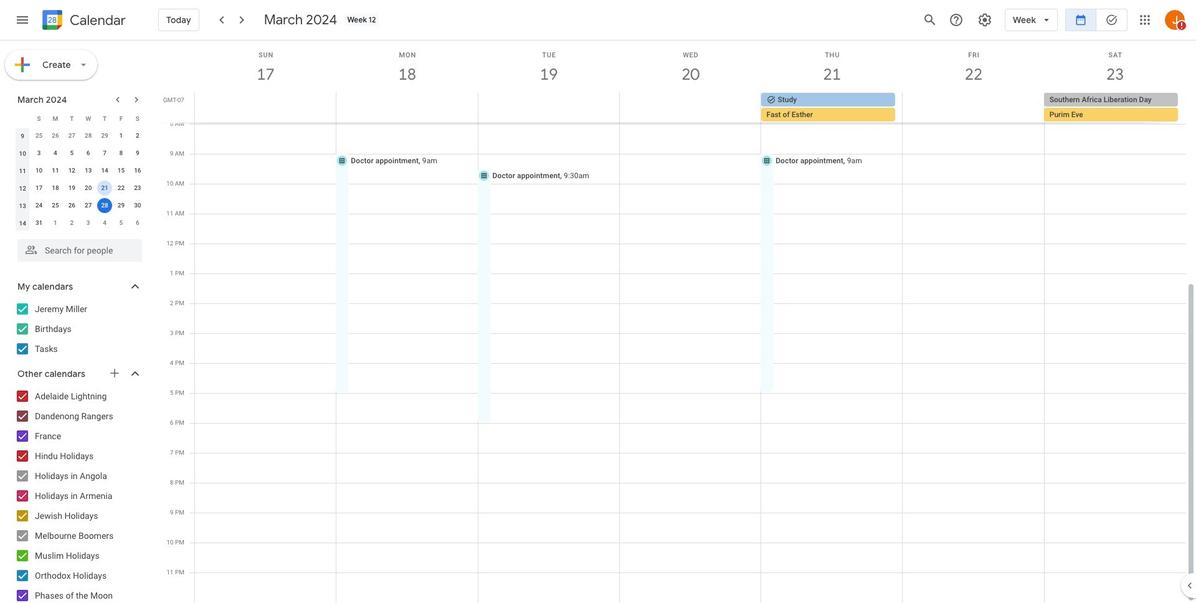 Task type: locate. For each thing, give the bounding box(es) containing it.
Search for people text field
[[25, 239, 135, 262]]

23 element
[[130, 181, 145, 196]]

main drawer image
[[15, 12, 30, 27]]

19 element
[[64, 181, 79, 196]]

settings menu image
[[978, 12, 993, 27]]

17 element
[[32, 181, 46, 196]]

april 2 element
[[64, 216, 79, 231]]

27 element
[[81, 198, 96, 213]]

10 element
[[32, 163, 46, 178]]

grid
[[160, 41, 1196, 603]]

heading
[[67, 13, 126, 28]]

7 element
[[97, 146, 112, 161]]

12 element
[[64, 163, 79, 178]]

february 28 element
[[81, 128, 96, 143]]

31 element
[[32, 216, 46, 231]]

march 2024 grid
[[12, 110, 146, 232]]

25 element
[[48, 198, 63, 213]]

row group
[[14, 127, 146, 232]]

28, today element
[[97, 198, 112, 213]]

april 5 element
[[114, 216, 129, 231]]

column header
[[14, 110, 31, 127]]

add other calendars image
[[108, 367, 121, 379]]

13 element
[[81, 163, 96, 178]]

26 element
[[64, 198, 79, 213]]

4 element
[[48, 146, 63, 161]]

cell
[[195, 93, 337, 123], [337, 93, 478, 123], [478, 93, 620, 123], [620, 93, 761, 123], [761, 93, 903, 123], [903, 93, 1044, 123], [1044, 93, 1186, 123], [97, 179, 113, 197], [97, 197, 113, 214]]

row
[[189, 93, 1196, 123], [14, 110, 146, 127], [14, 127, 146, 145], [14, 145, 146, 162], [14, 162, 146, 179], [14, 179, 146, 197], [14, 197, 146, 214], [14, 214, 146, 232]]

9 element
[[130, 146, 145, 161]]

29 element
[[114, 198, 129, 213]]

None search field
[[0, 234, 155, 262]]

15 element
[[114, 163, 129, 178]]

april 6 element
[[130, 216, 145, 231]]



Task type: describe. For each thing, give the bounding box(es) containing it.
3 element
[[32, 146, 46, 161]]

11 element
[[48, 163, 63, 178]]

april 4 element
[[97, 216, 112, 231]]

february 27 element
[[64, 128, 79, 143]]

february 25 element
[[32, 128, 46, 143]]

other calendars list
[[2, 386, 155, 603]]

18 element
[[48, 181, 63, 196]]

april 1 element
[[48, 216, 63, 231]]

14 element
[[97, 163, 112, 178]]

column header inside march 2024 grid
[[14, 110, 31, 127]]

april 3 element
[[81, 216, 96, 231]]

february 26 element
[[48, 128, 63, 143]]

february 29 element
[[97, 128, 112, 143]]

my calendars list
[[2, 299, 155, 359]]

30 element
[[130, 198, 145, 213]]

calendar element
[[40, 7, 126, 35]]

heading inside calendar element
[[67, 13, 126, 28]]

8 element
[[114, 146, 129, 161]]

16 element
[[130, 163, 145, 178]]

6 element
[[81, 146, 96, 161]]

1 element
[[114, 128, 129, 143]]

20 element
[[81, 181, 96, 196]]

row group inside march 2024 grid
[[14, 127, 146, 232]]

5 element
[[64, 146, 79, 161]]

22 element
[[114, 181, 129, 196]]

21 element
[[97, 181, 112, 196]]

24 element
[[32, 198, 46, 213]]

2 element
[[130, 128, 145, 143]]



Task type: vqa. For each thing, say whether or not it's contained in the screenshot.
the 15 Element
yes



